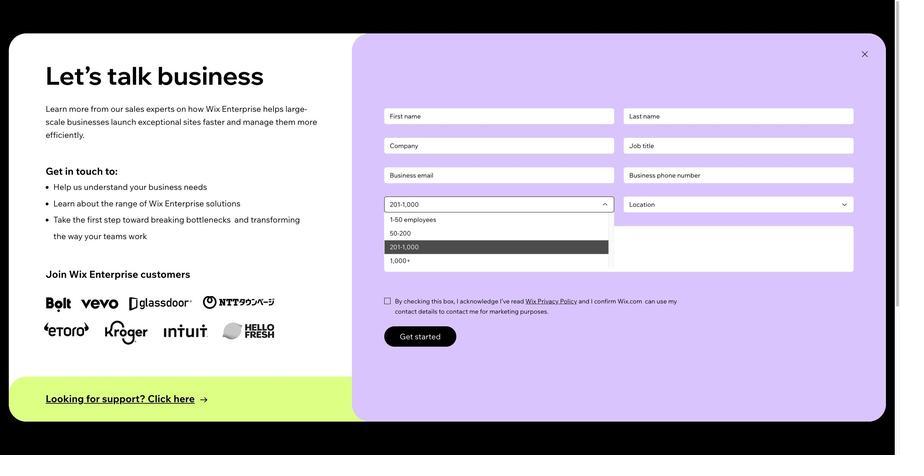 Task type: vqa. For each thing, say whether or not it's contained in the screenshot.
insights
no



Task type: locate. For each thing, give the bounding box(es) containing it.
list box
[[385, 213, 614, 268]]

Last name text field
[[624, 108, 854, 124]]

Job title text field
[[624, 138, 854, 154]]

Company text field
[[384, 138, 614, 154]]

Business phone number telephone field
[[624, 167, 854, 183]]



Task type: describe. For each thing, give the bounding box(es) containing it.
Business email email field
[[384, 167, 614, 183]]

First name text field
[[384, 108, 614, 124]]

What would you like to discuss? text field
[[384, 226, 854, 272]]



